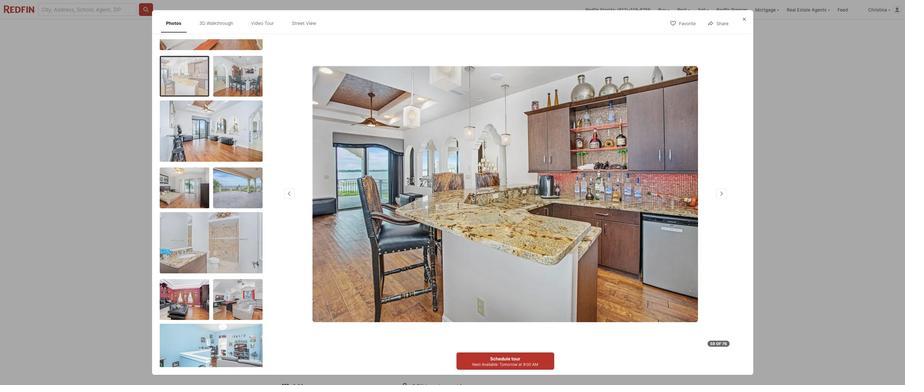 Task type: locate. For each thing, give the bounding box(es) containing it.
you down 7
[[308, 383, 317, 386]]

75 photos
[[592, 189, 613, 195]]

nov down agent
[[592, 227, 600, 231]]

foyer
[[313, 360, 325, 366]]

chat
[[603, 263, 613, 267]]

home up amazing.
[[391, 306, 404, 313]]

1 vertical spatial 9:00
[[523, 363, 531, 367]]

1 horizontal spatial 6
[[496, 368, 499, 374]]

and down fantasy
[[422, 383, 432, 386]]

1 horizontal spatial you
[[431, 306, 440, 313]]

2 tab from the left
[[359, 21, 407, 36]]

0 vertical spatial street view
[[292, 20, 316, 26]]

and up bathrooms.
[[390, 368, 400, 374]]

0 vertical spatial street
[[292, 20, 305, 26]]

0 vertical spatial 6
[[371, 238, 376, 247]]

1 horizontal spatial a
[[492, 322, 495, 328]]

0 vertical spatial next
[[541, 288, 549, 293]]

agent
[[596, 216, 610, 223]]

redfin
[[586, 7, 599, 12], [717, 7, 730, 12], [558, 216, 574, 223], [544, 301, 555, 306]]

0 vertical spatial video
[[251, 20, 263, 26]]

pool
[[314, 352, 325, 359]]

by
[[449, 337, 455, 343]]

this down encompasses
[[474, 375, 482, 382]]

1 vertical spatial tour
[[511, 357, 520, 362]]

1 horizontal spatial schedule tour next available: tomorrow at 9:00 am
[[541, 281, 607, 293]]

9:00 up 'tours'
[[592, 288, 600, 293]]

1 horizontal spatial am
[[601, 288, 607, 293]]

0 horizontal spatial that
[[405, 306, 415, 313]]

is left sure
[[438, 314, 442, 320]]

redfin inside button
[[717, 7, 730, 12]]

redfin up share on the top right of the page
[[717, 7, 730, 12]]

artfully
[[309, 368, 326, 374]]

orlando
[[342, 224, 367, 230]]

0 horizontal spatial view
[[306, 20, 316, 26]]

search tab list
[[281, 19, 494, 36]]

this up lakefront,
[[305, 279, 319, 287]]

0 vertical spatial every
[[359, 368, 373, 374]]

to up completely
[[369, 306, 374, 313]]

tab
[[324, 21, 359, 36], [359, 21, 407, 36], [407, 21, 458, 36], [458, 21, 489, 36]]

including up 'one'
[[472, 299, 494, 305]]

every down bathrooms
[[324, 383, 338, 386]]

at inside dialog
[[519, 363, 522, 367]]

1 horizontal spatial tomorrow
[[568, 288, 586, 293]]

redfin premier
[[717, 7, 748, 12]]

0 vertical spatial walkthrough
[[207, 20, 233, 26]]

including
[[472, 299, 494, 305], [312, 345, 334, 351]]

spiral
[[376, 360, 389, 366]]

nov down the tour with a redfin premier agent
[[563, 227, 572, 231]]

deck
[[326, 352, 338, 359]]

tour for tour via video chat
[[574, 263, 584, 267]]

0 horizontal spatial walkthrough
[[207, 20, 233, 26]]

0 vertical spatial this
[[305, 279, 319, 287]]

home down the property's
[[377, 329, 391, 336]]

built
[[293, 369, 303, 375]]

tomorrow down fairytale,
[[500, 363, 518, 367]]

1 vertical spatial 6
[[496, 368, 499, 374]]

is
[[500, 306, 503, 313], [438, 314, 442, 320], [360, 322, 364, 328]]

2 vertical spatial at
[[318, 383, 323, 386]]

energy
[[418, 299, 435, 305]]

next
[[541, 288, 549, 293], [472, 363, 481, 367]]

0 vertical spatial your
[[447, 306, 458, 313]]

submit search image
[[143, 6, 149, 13]]

you down here
[[442, 360, 451, 366]]

0 vertical spatial you
[[431, 306, 440, 313]]

6 inside 6 beds
[[371, 238, 376, 247]]

1 vertical spatial including
[[312, 345, 334, 351]]

baths link
[[398, 248, 412, 255]]

your up sure
[[447, 306, 458, 313]]

0 vertical spatial including
[[472, 299, 494, 305]]

1 horizontal spatial ,
[[367, 224, 368, 230]]

that down very
[[405, 306, 415, 313]]

video
[[591, 263, 602, 267]]

street view button
[[379, 186, 424, 198]]

including up pool
[[312, 345, 334, 351]]

0 vertical spatial view
[[306, 20, 316, 26]]

your up brick
[[494, 314, 504, 320]]

a right turn.
[[352, 383, 355, 386]]

your
[[447, 306, 458, 313], [494, 314, 504, 320], [478, 329, 489, 336]]

1 horizontal spatial street
[[393, 189, 407, 195]]

6 down square-
[[496, 368, 499, 374]]

0 horizontal spatial at
[[318, 383, 323, 386]]

1 vertical spatial next
[[472, 363, 481, 367]]

1 vertical spatial available:
[[482, 363, 499, 367]]

tour down via
[[581, 281, 591, 287]]

4 tab from the left
[[458, 21, 489, 36]]

3d
[[199, 20, 205, 26], [301, 189, 307, 195]]

street
[[292, 20, 305, 26], [393, 189, 407, 195]]

and
[[350, 314, 359, 320], [296, 337, 305, 343], [410, 337, 419, 343], [504, 345, 513, 351], [390, 368, 400, 374], [349, 375, 358, 382], [422, 383, 432, 386]]

0 horizontal spatial tomorrow
[[500, 363, 518, 367]]

rare
[[358, 306, 368, 313]]

list box
[[529, 258, 619, 272]]

this up comes
[[436, 368, 445, 374]]

2 horizontal spatial nov
[[592, 227, 600, 231]]

premier up share button
[[731, 7, 748, 12]]

34
[[576, 301, 581, 306]]

redfin left florida:
[[586, 7, 599, 12]]

the down feel
[[463, 360, 471, 366]]

video for video
[[358, 189, 371, 195]]

1 vertical spatial at
[[519, 363, 522, 367]]

video tour tab
[[246, 15, 279, 31]]

the up foot
[[288, 360, 296, 366]]

0 vertical spatial is
[[500, 306, 503, 313]]

6 beds
[[371, 238, 383, 255]]

0 horizontal spatial am
[[532, 363, 538, 367]]

captivates
[[281, 383, 306, 386]]

tour via video chat
[[574, 263, 613, 267]]

1 vertical spatial every
[[324, 383, 338, 386]]

amazing.
[[388, 314, 410, 320]]

0 vertical spatial 3d walkthrough
[[199, 20, 233, 26]]

0 horizontal spatial schedule tour next available: tomorrow at 9:00 am
[[472, 357, 538, 367]]

the up garages
[[432, 322, 440, 328]]

with up site
[[392, 329, 403, 336]]

premier left agent
[[575, 216, 595, 223]]

dropping,
[[292, 314, 315, 320]]

bathrooms.
[[374, 375, 401, 382]]

get
[[317, 249, 325, 254]]

1 horizontal spatial nov
[[563, 227, 572, 231]]

32832 right 'tours'
[[597, 301, 609, 306]]

ask a question
[[558, 321, 590, 327]]

map entry image
[[471, 211, 514, 254]]

and left "1"
[[349, 375, 358, 382]]

3 nov from the left
[[592, 227, 600, 231]]

image image
[[160, 0, 262, 50], [213, 56, 262, 97], [161, 57, 208, 95], [160, 100, 262, 162], [160, 168, 209, 208], [213, 168, 262, 208], [160, 212, 262, 274], [160, 279, 209, 320], [213, 279, 262, 320], [160, 324, 262, 385]]

1 nov from the left
[[535, 227, 544, 231]]

jewel,
[[416, 322, 430, 328]]

nov
[[535, 227, 544, 231], [563, 227, 572, 231], [592, 227, 600, 231]]

tab list
[[160, 14, 328, 32]]

0 horizontal spatial 32832
[[377, 224, 393, 230]]

florida:
[[600, 7, 616, 12]]

tomorrow up redfin agents led 34 tours in 32832
[[568, 288, 586, 293]]

home up the 'for'
[[384, 337, 398, 343]]

as right life
[[467, 375, 472, 382]]

at right square-
[[519, 363, 522, 367]]

an
[[281, 352, 287, 359]]

brick
[[497, 322, 509, 328]]

half
[[363, 375, 372, 382]]

bathrooms
[[322, 375, 348, 382]]

0 horizontal spatial 3d
[[199, 20, 205, 26]]

0 horizontal spatial schedule
[[490, 357, 510, 362]]

nov inside nov 2 thursday
[[535, 227, 544, 231]]

at up 'tours'
[[587, 288, 591, 293]]

approved
[[335, 249, 356, 254]]

tab list inside dialog
[[160, 14, 328, 32]]

available: inside dialog
[[482, 363, 499, 367]]

32832 right fl
[[377, 224, 393, 230]]

every down double
[[359, 368, 373, 374]]

1 tab from the left
[[324, 21, 359, 36]]

all down palm
[[339, 352, 345, 359]]

1 horizontal spatial next
[[541, 288, 549, 293]]

1 horizontal spatial schedule
[[557, 281, 580, 287]]

next image
[[611, 233, 621, 243]]

the left last
[[544, 307, 550, 312]]

10330 wittenberg way , orlando , fl 32832
[[281, 224, 393, 230]]

1 vertical spatial am
[[532, 363, 538, 367]]

fireplace
[[400, 383, 421, 386]]

moss
[[355, 299, 368, 305]]

tomorrow
[[568, 288, 586, 293], [500, 363, 518, 367]]

park
[[369, 299, 380, 305]]

9:00 right square-
[[523, 363, 531, 367]]

video for video tour
[[251, 20, 263, 26]]

1 horizontal spatial premier
[[731, 7, 748, 12]]

for
[[287, 212, 296, 217]]

walkthrough inside button
[[308, 189, 336, 195]]

518-
[[630, 7, 640, 12]]

tour right square-
[[511, 357, 520, 362]]

1 vertical spatial as
[[467, 375, 472, 382]]

active link
[[313, 212, 329, 217]]

saturday
[[592, 244, 609, 249]]

2 vertical spatial this
[[474, 375, 482, 382]]

photos
[[166, 20, 181, 26]]

you
[[431, 306, 440, 313], [442, 360, 451, 366], [308, 383, 317, 386]]

tab list containing photos
[[160, 14, 328, 32]]

0 horizontal spatial street view
[[292, 20, 316, 26]]

1 vertical spatial 32832
[[597, 301, 609, 306]]

schedule tour next available: tomorrow at 9:00 am up the led
[[541, 281, 607, 293]]

redfin up last
[[544, 301, 555, 306]]

3d inside tab
[[199, 20, 205, 26]]

0 vertical spatial as
[[281, 360, 287, 366]]

exceed
[[462, 314, 479, 320]]

3d up sale
[[301, 189, 307, 195]]

redfin florida: (813)-518-8756
[[586, 7, 651, 12]]

thursday
[[535, 244, 553, 249]]

at down full
[[318, 383, 323, 386]]

tour for tour in person
[[533, 263, 543, 267]]

created
[[328, 368, 346, 374]]

your down awe.
[[478, 329, 489, 336]]

in inside in the last 30 days
[[610, 301, 613, 306]]

1 vertical spatial schedule tour next available: tomorrow at 9:00 am
[[472, 357, 538, 367]]

schedule up the led
[[557, 281, 580, 287]]

available: up agents
[[550, 288, 567, 293]]

awe.
[[479, 322, 490, 328]]

0 horizontal spatial nov
[[535, 227, 544, 231]]

0 horizontal spatial a
[[352, 383, 355, 386]]

6 up beds
[[371, 238, 376, 247]]

next down tour in person
[[541, 288, 549, 293]]

1 vertical spatial street
[[393, 189, 407, 195]]

0 vertical spatial premier
[[731, 7, 748, 12]]

1 horizontal spatial available:
[[550, 288, 567, 293]]

10330 wittenberg way, orlando, fl 32832 image
[[281, 37, 521, 204], [524, 37, 624, 119], [524, 122, 624, 204]]

winds
[[339, 329, 353, 336]]

, left fl
[[367, 224, 368, 230]]

arriving
[[421, 352, 440, 359]]

way
[[328, 224, 339, 230]]

0 horizontal spatial all
[[339, 352, 345, 359]]

fee
[[459, 369, 467, 375]]

with up nov 2 thursday
[[542, 216, 553, 223]]

City, Address, School, Agent, ZIP search field
[[38, 3, 136, 16]]

all up mature
[[471, 329, 477, 336]]

home
[[320, 279, 341, 287], [458, 299, 471, 305], [391, 306, 404, 313], [423, 314, 437, 320], [345, 322, 358, 328], [377, 329, 391, 336], [384, 337, 398, 343], [446, 368, 460, 374]]

1 horizontal spatial 9:00
[[592, 288, 600, 293]]

0 horizontal spatial as
[[281, 360, 287, 366]]

1 , from the left
[[339, 224, 341, 230]]

pre-
[[326, 249, 335, 254]]

this
[[411, 314, 422, 320]]

1 vertical spatial street view
[[393, 189, 418, 195]]

you down "energy"
[[431, 306, 440, 313]]

monthly
[[426, 369, 445, 375]]

1 horizontal spatial 3d walkthrough
[[301, 189, 336, 195]]

1 vertical spatial this
[[436, 368, 445, 374]]

2 , from the left
[[367, 224, 368, 230]]

0 horizontal spatial available:
[[482, 363, 499, 367]]

home up jewel,
[[423, 314, 437, 320]]

even
[[481, 314, 492, 320]]

75
[[592, 189, 597, 195]]

home down into
[[446, 368, 460, 374]]

1 horizontal spatial 3d
[[301, 189, 307, 195]]

next up encompasses
[[472, 363, 481, 367]]

feed
[[838, 7, 848, 12]]

is up the 'up'
[[360, 322, 364, 328]]

schedule tour next available: tomorrow at 9:00 am up "masterpiece"
[[472, 357, 538, 367]]

2 vertical spatial you
[[308, 383, 317, 386]]

nov inside nov 4 saturday
[[592, 227, 600, 231]]

and up fairytale,
[[504, 345, 513, 351]]

that up even
[[488, 306, 498, 313]]

video inside 'button'
[[358, 189, 371, 195]]

0 horizontal spatial is
[[360, 322, 364, 328]]

1 vertical spatial view
[[408, 189, 418, 195]]

$4,250,000
[[281, 238, 325, 247]]

square-
[[488, 360, 507, 366]]

redfin up nov 3 friday
[[558, 216, 574, 223]]

previous image
[[526, 233, 537, 243]]

home up the 'up'
[[345, 322, 358, 328]]

a up cars,
[[492, 322, 495, 328]]

every
[[359, 368, 373, 374], [324, 383, 338, 386]]

schedule inside dialog
[[490, 357, 510, 362]]

1 horizontal spatial every
[[359, 368, 373, 374]]

feel
[[462, 352, 471, 359]]

schedule down balconies
[[490, 357, 510, 362]]

2 nov from the left
[[563, 227, 572, 231]]

, left 'orlando'
[[339, 224, 341, 230]]

1 vertical spatial is
[[438, 314, 442, 320]]

boats
[[281, 337, 295, 343]]

with up lake.
[[409, 345, 419, 351]]

to left life
[[452, 375, 457, 382]]

0 vertical spatial am
[[601, 288, 607, 293]]

0 vertical spatial tour
[[581, 281, 591, 287]]

video inside tab
[[251, 20, 263, 26]]

1 horizontal spatial at
[[519, 363, 522, 367]]

nov up previous icon
[[535, 227, 544, 231]]

dialog
[[152, 0, 753, 386]]

0 horizontal spatial video
[[251, 20, 263, 26]]

0 vertical spatial at
[[587, 288, 591, 293]]

None button
[[533, 224, 559, 252], [561, 224, 587, 251], [589, 224, 615, 251], [533, 224, 559, 252], [561, 224, 587, 251], [589, 224, 615, 251]]

3d walkthrough inside 3d walkthrough button
[[301, 189, 336, 195]]

0 horizontal spatial tour
[[511, 357, 520, 362]]

$190 monthly hoa fee
[[412, 369, 467, 375]]

1 vertical spatial 3d walkthrough
[[301, 189, 336, 195]]

available: down fairytale,
[[482, 363, 499, 367]]

nov inside nov 3 friday
[[563, 227, 572, 231]]

1 horizontal spatial is
[[438, 314, 442, 320]]

1 horizontal spatial as
[[467, 375, 472, 382]]

in
[[544, 263, 548, 267], [349, 299, 353, 305], [593, 301, 596, 306], [610, 301, 613, 306], [442, 306, 446, 313], [416, 368, 420, 374], [305, 369, 309, 375]]

available:
[[550, 288, 567, 293], [482, 363, 499, 367]]

2 horizontal spatial at
[[587, 288, 591, 293]]

as down an
[[281, 360, 287, 366]]

0 vertical spatial all
[[471, 329, 477, 336]]

lakefront,
[[301, 299, 332, 305]]

1 horizontal spatial walkthrough
[[308, 189, 336, 195]]

1 horizontal spatial including
[[472, 299, 494, 305]]

3d right the photos
[[199, 20, 205, 26]]

0 horizontal spatial 9:00
[[523, 363, 531, 367]]

is up brick
[[500, 306, 503, 313]]

1 that from the left
[[405, 306, 415, 313]]

tour in person
[[533, 263, 563, 267]]

redfin for florida:
[[586, 7, 599, 12]]



Task type: describe. For each thing, give the bounding box(es) containing it.
1 vertical spatial your
[[494, 314, 504, 320]]

grounds
[[441, 322, 461, 328]]

stops
[[417, 306, 430, 313]]

home up tracks.
[[458, 299, 471, 305]]

.
[[374, 337, 375, 343]]

while
[[321, 322, 334, 328]]

store
[[458, 329, 470, 336]]

street view inside button
[[393, 189, 418, 195]]

redfin premier button
[[713, 0, 751, 19]]

comes
[[434, 375, 450, 382]]

0 vertical spatial 9:00
[[592, 288, 600, 293]]

58 of 76
[[710, 342, 727, 347]]

2 that from the left
[[488, 306, 498, 313]]

like
[[473, 352, 481, 359]]

create
[[462, 322, 478, 328]]

icf
[[325, 306, 333, 313]]

balconies
[[479, 345, 502, 351]]

wittenberg
[[299, 224, 327, 230]]

two-
[[357, 383, 368, 386]]

lush,
[[457, 337, 468, 343]]

2 horizontal spatial this
[[474, 375, 482, 382]]

with down deck
[[327, 360, 337, 366]]

and down circular
[[296, 337, 305, 343]]

30
[[558, 307, 563, 312]]

into
[[453, 360, 462, 366]]

person
[[549, 263, 563, 267]]

double
[[358, 360, 375, 366]]

feed button
[[834, 0, 865, 19]]

10330 wittenberg way image
[[312, 66, 698, 323]]

0 horizontal spatial this
[[305, 279, 319, 287]]

2 vertical spatial is
[[360, 322, 364, 328]]

the up winds
[[336, 322, 343, 328]]

0 vertical spatial schedule tour next available: tomorrow at 9:00 am
[[541, 281, 607, 293]]

will
[[453, 352, 461, 359]]

car
[[421, 329, 429, 336]]

for sale - active
[[287, 212, 329, 217]]

(813)-
[[617, 7, 630, 12]]

with down lakefront,
[[313, 306, 323, 313]]

story
[[368, 383, 380, 386]]

ask a question link
[[558, 321, 590, 327]]

tour with a redfin premier agent
[[529, 216, 610, 223]]

nov for 2
[[535, 227, 544, 231]]

tour inside tab
[[264, 20, 274, 26]]

6 inside gated, lakefront, pool in moss park reserve! very energy efficient home including construction with icf block. it's rare to find a home that stops you in your tracks. one that is jaw-dropping, breathtaking, and completely amazing. this home is sure to exceed even your wildest dreams. while the home is the property's crown jewel, the grounds create awe. a brick paver circular driveway winds up to the home with split 2-car garages to store all your cars, boats and water toys. positioned on a . 66 home site and surrounded by lush, mature landscaping including palm trees, fenced for privacy with multiple covered patios, balconies and an expansive pool deck all overlooking the sparkling lake. arriving here will feel like a fairytale, as the grand foyer with floating double spiral staircases welcomes you into the 9,272-square- foot home. artfully created with every luxury and detail in mind, this home encompasses 6 bedrooms, 7 full bathrooms and 1 half bathrooms. your fantasy comes to life as this masterpiece captivates you at every turn. a two-story ceiling, fireplace and oversized pallad
[[496, 368, 499, 374]]

get pre-approved link
[[317, 249, 356, 254]]

home.
[[292, 368, 307, 374]]

multiple
[[420, 345, 439, 351]]

nov for 3
[[563, 227, 572, 231]]

question
[[571, 321, 590, 327]]

ask
[[558, 321, 566, 327]]

dialog containing photos
[[152, 0, 753, 386]]

baths
[[398, 248, 412, 255]]

street view tab
[[287, 15, 321, 31]]

3d inside button
[[301, 189, 307, 195]]

led
[[570, 301, 575, 306]]

0 vertical spatial available:
[[550, 288, 567, 293]]

agents
[[556, 301, 569, 306]]

up
[[354, 329, 360, 336]]

am inside dialog
[[532, 363, 538, 367]]

detail
[[401, 368, 414, 374]]

of
[[716, 342, 721, 347]]

3d walkthrough inside the 3d walkthrough tab
[[199, 20, 233, 26]]

redfin for agents
[[544, 301, 555, 306]]

tour inside dialog
[[511, 357, 520, 362]]

with down floating
[[348, 368, 358, 374]]

premier inside button
[[731, 7, 748, 12]]

walkthrough inside tab
[[207, 20, 233, 26]]

nov for 4
[[592, 227, 600, 231]]

water
[[307, 337, 321, 343]]

2 vertical spatial your
[[478, 329, 489, 336]]

7.5 baths
[[398, 238, 412, 255]]

1
[[360, 375, 362, 382]]

view inside button
[[408, 189, 418, 195]]

pool
[[334, 299, 348, 305]]

landscaping
[[281, 345, 310, 351]]

view inside tab
[[306, 20, 316, 26]]

1 horizontal spatial this
[[436, 368, 445, 374]]

the up the .
[[368, 329, 376, 336]]

via
[[585, 263, 590, 267]]

and down 2-
[[410, 337, 419, 343]]

about
[[281, 279, 303, 287]]

video button
[[344, 186, 376, 198]]

tracks.
[[459, 306, 476, 313]]

next inside dialog
[[472, 363, 481, 367]]

sure
[[443, 314, 454, 320]]

redfin for premier
[[717, 7, 730, 12]]

covered
[[441, 345, 460, 351]]

nov 4 saturday
[[592, 227, 609, 249]]

your
[[403, 375, 414, 382]]

efficient
[[436, 299, 456, 305]]

and down it's
[[350, 314, 359, 320]]

schedule tour next available: tomorrow at 9:00 am inside dialog
[[472, 357, 538, 367]]

search link
[[288, 25, 317, 32]]

photos tab
[[161, 15, 187, 31]]

crown
[[400, 322, 415, 328]]

tour for tour with a redfin premier agent
[[529, 216, 540, 223]]

masterpiece
[[484, 375, 514, 382]]

days
[[564, 307, 573, 312]]

0 horizontal spatial premier
[[575, 216, 595, 223]]

tours
[[582, 301, 592, 306]]

to right sure
[[455, 314, 460, 320]]

7
[[309, 375, 311, 382]]

beds
[[371, 248, 383, 255]]

circular
[[296, 329, 314, 336]]

hoa
[[447, 369, 458, 375]]

driveway
[[315, 329, 337, 336]]

the up the spiral at the left bottom of the page
[[376, 352, 384, 359]]

the down completely
[[365, 322, 373, 328]]

to up by
[[451, 329, 456, 336]]

mature
[[469, 337, 486, 343]]

ft
[[437, 248, 442, 255]]

street inside button
[[393, 189, 407, 195]]

street view inside tab
[[292, 20, 316, 26]]

in inside list box
[[544, 263, 548, 267]]

search
[[301, 26, 317, 31]]

2
[[535, 231, 543, 245]]

3d walkthrough tab
[[194, 15, 238, 31]]

9,272-
[[472, 360, 488, 366]]

list box containing tour in person
[[529, 258, 619, 272]]

the inside in the last 30 days
[[544, 307, 550, 312]]

3 tab from the left
[[407, 21, 458, 36]]

9:00 inside dialog
[[523, 363, 531, 367]]

1 horizontal spatial 32832
[[597, 301, 609, 306]]

luxury
[[374, 368, 389, 374]]

58
[[710, 342, 715, 347]]

2009
[[310, 369, 323, 375]]

positioned
[[335, 337, 361, 343]]

0 vertical spatial 32832
[[377, 224, 393, 230]]

75 photos button
[[577, 186, 619, 198]]

1 vertical spatial tomorrow
[[500, 363, 518, 367]]

find
[[376, 306, 385, 313]]

sq
[[429, 248, 435, 255]]

0 horizontal spatial including
[[312, 345, 334, 351]]

home up pool
[[320, 279, 341, 287]]

to right the 'up'
[[362, 329, 367, 336]]

$190
[[412, 369, 424, 375]]

street inside tab
[[292, 20, 305, 26]]

1 vertical spatial all
[[339, 352, 345, 359]]

bedrooms,
[[281, 375, 307, 382]]

fairytale,
[[487, 352, 508, 359]]

0 horizontal spatial you
[[308, 383, 317, 386]]

1 vertical spatial a
[[352, 383, 355, 386]]

9,272
[[429, 238, 449, 247]]

at inside gated, lakefront, pool in moss park reserve! very energy efficient home including construction with icf block. it's rare to find a home that stops you in your tracks. one that is jaw-dropping, breathtaking, and completely amazing. this home is sure to exceed even your wildest dreams. while the home is the property's crown jewel, the grounds create awe. a brick paver circular driveway winds up to the home with split 2-car garages to store all your cars, boats and water toys. positioned on a . 66 home site and surrounded by lush, mature landscaping including palm trees, fenced for privacy with multiple covered patios, balconies and an expansive pool deck all overlooking the sparkling lake. arriving here will feel like a fairytale, as the grand foyer with floating double spiral staircases welcomes you into the 9,272-square- foot home. artfully created with every luxury and detail in mind, this home encompasses 6 bedrooms, 7 full bathrooms and 1 half bathrooms. your fantasy comes to life as this masterpiece captivates you at every turn. a two-story ceiling, fireplace and oversized pallad
[[318, 383, 323, 386]]

1 vertical spatial you
[[442, 360, 451, 366]]

0 vertical spatial a
[[492, 322, 495, 328]]

0 horizontal spatial your
[[447, 306, 458, 313]]

oversized
[[433, 383, 456, 386]]

1 horizontal spatial tour
[[581, 281, 591, 287]]

ceiling,
[[382, 383, 399, 386]]

patios,
[[462, 345, 478, 351]]



Task type: vqa. For each thing, say whether or not it's contained in the screenshot.
0.5%
no



